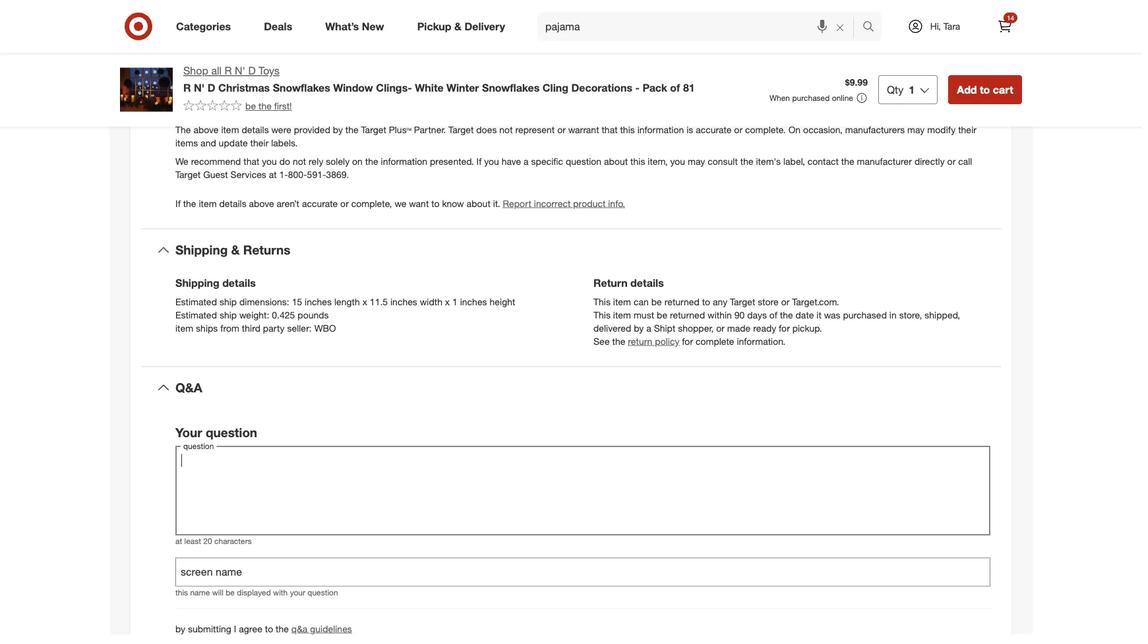 Task type: describe. For each thing, give the bounding box(es) containing it.
wbo
[[314, 322, 336, 334]]

presented.
[[430, 156, 474, 167]]

or inside we recommend that you do not rely solely on the information presented. if you have a specific question about this item, you may consult the item's label, contact the manufacturer directly or call target guest services at 1-800-591-3869.
[[948, 156, 956, 167]]

0 horizontal spatial if
[[175, 198, 181, 209]]

0 horizontal spatial purchased
[[792, 93, 830, 103]]

item up delivered at the right bottom of the page
[[613, 309, 631, 321]]

delivered
[[594, 322, 632, 334]]

591-
[[307, 169, 326, 180]]

agree
[[239, 623, 262, 635]]

a inside return details this item can be returned to any target store or target.com. this item must be returned within 90 days of the date it was purchased in store, shipped, delivered by a shipt shopper, or made ready for pickup. see the return policy for complete information.
[[647, 322, 652, 334]]

store,
[[900, 309, 923, 321]]

occasion,
[[803, 124, 843, 135]]

target left "does"
[[449, 124, 474, 135]]

consult
[[708, 156, 738, 167]]

represent
[[515, 124, 555, 135]]

be right will
[[226, 588, 235, 598]]

manufacturer
[[857, 156, 912, 167]]

not inside "the above item details were provided by the target plus™ partner. target does not represent or warrant that this information is accurate or complete. on occasion, manufacturers may modify their items and update their labels."
[[500, 124, 513, 135]]

displayed
[[237, 588, 271, 598]]

returns
[[243, 243, 290, 258]]

incorrect
[[534, 198, 571, 209]]

add to cart button
[[949, 75, 1022, 104]]

to right agree
[[265, 623, 273, 635]]

20
[[203, 537, 212, 547]]

when purchased online
[[770, 93, 854, 103]]

0 vertical spatial n'
[[235, 64, 245, 77]]

q&a
[[291, 623, 308, 635]]

may inside "the above item details were provided by the target plus™ partner. target does not represent or warrant that this information is accurate or complete. on occasion, manufacturers may modify their items and update their labels."
[[908, 124, 925, 135]]

the inside "the above item details were provided by the target plus™ partner. target does not represent or warrant that this information is accurate or complete. on occasion, manufacturers may modify their items and update their labels."
[[346, 124, 359, 135]]

pickup
[[417, 20, 452, 33]]

1 you from the left
[[262, 156, 277, 167]]

add to cart
[[957, 83, 1014, 96]]

item left can
[[613, 296, 631, 308]]

-
[[636, 81, 640, 94]]

2 this from the top
[[594, 309, 611, 321]]

guidelines
[[310, 623, 352, 635]]

2 ship from the top
[[220, 309, 237, 321]]

if inside we recommend that you do not rely solely on the information presented. if you have a specific question about this item, you may consult the item's label, contact the manufacturer directly or call target guest services at 1-800-591-3869.
[[477, 156, 482, 167]]

cling
[[543, 81, 569, 94]]

target inside we recommend that you do not rely solely on the information presented. if you have a specific question about this item, you may consult the item's label, contact the manufacturer directly or call target guest services at 1-800-591-3869.
[[175, 169, 201, 180]]

any
[[713, 296, 728, 308]]

details inside "the above item details were provided by the target plus™ partner. target does not represent or warrant that this information is accurate or complete. on occasion, manufacturers may modify their items and update their labels."
[[242, 124, 269, 135]]

0 horizontal spatial by
[[175, 623, 185, 635]]

pack
[[643, 81, 668, 94]]

services
[[231, 169, 266, 180]]

a inside we recommend that you do not rely solely on the information presented. if you have a specific question about this item, you may consult the item's label, contact the manufacturer directly or call target guest services at 1-800-591-3869.
[[524, 156, 529, 167]]

item's
[[756, 156, 781, 167]]

1 horizontal spatial d
[[248, 64, 256, 77]]

name
[[190, 588, 210, 598]]

1 horizontal spatial for
[[779, 322, 790, 334]]

1 horizontal spatial 1
[[909, 83, 915, 96]]

i
[[234, 623, 236, 635]]

1 estimated from the top
[[175, 296, 217, 308]]

party
[[263, 322, 285, 334]]

rely
[[309, 156, 323, 167]]

800-
[[288, 169, 307, 180]]

weight:
[[239, 309, 269, 321]]

within
[[708, 309, 732, 321]]

above inside "the above item details were provided by the target plus™ partner. target does not represent or warrant that this information is accurate or complete. on occasion, manufacturers may modify their items and update their labels."
[[194, 124, 219, 135]]

report incorrect product info. button
[[503, 197, 625, 210]]

the right on
[[365, 156, 378, 167]]

1 x from the left
[[363, 296, 367, 308]]

ships
[[196, 322, 218, 334]]

shipping for shipping details estimated ship dimensions: 15 inches length x 11.5 inches width x 1 inches height estimated ship weight: 0.425 pounds item ships from third party seller: wbo
[[175, 277, 220, 290]]

label,
[[784, 156, 805, 167]]

this name will be displayed with your question
[[175, 588, 338, 598]]

target left 'plus™'
[[361, 124, 386, 135]]

accurate inside "the above item details were provided by the target plus™ partner. target does not represent or warrant that this information is accurate or complete. on occasion, manufacturers may modify their items and update their labels."
[[696, 124, 732, 135]]

we recommend that you do not rely solely on the information presented. if you have a specific question about this item, you may consult the item's label, contact the manufacturer directly or call target guest services at 1-800-591-3869.
[[175, 156, 973, 180]]

pickup & delivery link
[[406, 12, 522, 41]]

1-
[[279, 169, 288, 180]]

pickup & delivery
[[417, 20, 505, 33]]

may inside we recommend that you do not rely solely on the information presented. if you have a specific question about this item, you may consult the item's label, contact the manufacturer directly or call target guest services at 1-800-591-3869.
[[688, 156, 705, 167]]

this inside we recommend that you do not rely solely on the information presented. if you have a specific question about this item, you may consult the item's label, contact the manufacturer directly or call target guest services at 1-800-591-3869.
[[631, 156, 645, 167]]

question inside we recommend that you do not rely solely on the information presented. if you have a specific question about this item, you may consult the item's label, contact the manufacturer directly or call target guest services at 1-800-591-3869.
[[566, 156, 602, 167]]

modify
[[928, 124, 956, 135]]

0 horizontal spatial r
[[183, 81, 191, 94]]

information.
[[737, 336, 786, 347]]

on
[[789, 124, 801, 135]]

information inside "the above item details were provided by the target plus™ partner. target does not represent or warrant that this information is accurate or complete. on occasion, manufacturers may modify their items and update their labels."
[[638, 124, 684, 135]]

target.com.
[[792, 296, 840, 308]]

the down delivered at the right bottom of the page
[[612, 336, 626, 347]]

update
[[219, 137, 248, 149]]

q&a button
[[141, 367, 1001, 409]]

2 x from the left
[[445, 296, 450, 308]]

be the first! link
[[183, 100, 292, 113]]

3 inches from the left
[[460, 296, 487, 308]]

1 ship from the top
[[220, 296, 237, 308]]

information inside we recommend that you do not rely solely on the information presented. if you have a specific question about this item, you may consult the item's label, contact the manufacturer directly or call target guest services at 1-800-591-3869.
[[381, 156, 428, 167]]

white
[[415, 81, 444, 94]]

at least 20 characters
[[175, 537, 252, 547]]

provided
[[294, 124, 330, 135]]

complete.
[[745, 124, 786, 135]]

81
[[683, 81, 695, 94]]

0 horizontal spatial n'
[[194, 81, 205, 94]]

to right want
[[432, 198, 440, 209]]

date
[[796, 309, 814, 321]]

know
[[442, 198, 464, 209]]

store
[[758, 296, 779, 308]]

must
[[634, 309, 654, 321]]

categories link
[[165, 12, 248, 41]]

length
[[334, 296, 360, 308]]

item inside shipping details estimated ship dimensions: 15 inches length x 11.5 inches width x 1 inches height estimated ship weight: 0.425 pounds item ships from third party seller: wbo
[[175, 322, 193, 334]]

pickup.
[[793, 322, 822, 334]]

your
[[175, 425, 202, 440]]

2 you from the left
[[484, 156, 499, 167]]

window
[[333, 81, 373, 94]]

recommend
[[191, 156, 241, 167]]

3 you from the left
[[671, 156, 685, 167]]

imported
[[207, 78, 246, 90]]

plus™
[[389, 124, 412, 135]]

was
[[824, 309, 841, 321]]

be inside 'be the first!' link
[[245, 100, 256, 112]]

does
[[476, 124, 497, 135]]

the left 'item's' at the right top of the page
[[741, 156, 754, 167]]

product
[[573, 198, 606, 209]]

1 vertical spatial for
[[682, 336, 693, 347]]

report
[[503, 198, 532, 209]]

the
[[175, 124, 191, 135]]

$9.99
[[846, 77, 868, 88]]

is
[[687, 124, 693, 135]]

2 estimated from the top
[[175, 309, 217, 321]]

partner.
[[414, 124, 446, 135]]

from
[[220, 322, 239, 334]]

shipped,
[[925, 309, 961, 321]]

pounds
[[298, 309, 329, 321]]

image of r n' d christmas snowflakes window clings- white winter snowflakes cling decorations - pack of 81 image
[[120, 63, 173, 116]]

search
[[857, 21, 889, 34]]



Task type: vqa. For each thing, say whether or not it's contained in the screenshot.
AND
yes



Task type: locate. For each thing, give the bounding box(es) containing it.
0 horizontal spatial of
[[670, 81, 680, 94]]

of left 81
[[670, 81, 680, 94]]

may left consult
[[688, 156, 705, 167]]

a
[[524, 156, 529, 167], [647, 322, 652, 334]]

details inside return details this item can be returned to any target store or target.com. this item must be returned within 90 days of the date it was purchased in store, shipped, delivered by a shipt shopper, or made ready for pickup. see the return policy for complete information.
[[631, 277, 664, 290]]

by inside "the above item details were provided by the target plus™ partner. target does not represent or warrant that this information is accurate or complete. on occasion, manufacturers may modify their items and update their labels."
[[333, 124, 343, 135]]

r
[[225, 64, 232, 77], [183, 81, 191, 94]]

returned
[[665, 296, 700, 308], [670, 309, 705, 321]]

1 vertical spatial by
[[634, 322, 644, 334]]

the left q&a
[[276, 623, 289, 635]]

manufacturers
[[845, 124, 905, 135]]

accurate right is
[[696, 124, 732, 135]]

0 horizontal spatial that
[[244, 156, 259, 167]]

1 vertical spatial may
[[688, 156, 705, 167]]

0 vertical spatial about
[[604, 156, 628, 167]]

1 vertical spatial estimated
[[175, 309, 217, 321]]

this inside "the above item details were provided by the target plus™ partner. target does not represent or warrant that this information is accurate or complete. on occasion, manufacturers may modify their items and update their labels."
[[620, 124, 635, 135]]

for down shopper,
[[682, 336, 693, 347]]

about left item, on the top right
[[604, 156, 628, 167]]

their right modify
[[959, 124, 977, 135]]

1 vertical spatial at
[[175, 537, 182, 547]]

return
[[594, 277, 628, 290]]

1 vertical spatial purchased
[[843, 309, 887, 321]]

1 snowflakes from the left
[[273, 81, 330, 94]]

a up the return policy link
[[647, 322, 652, 334]]

purchased inside return details this item can be returned to any target store or target.com. this item must be returned within 90 days of the date it was purchased in store, shipped, delivered by a shipt shopper, or made ready for pickup. see the return policy for complete information.
[[843, 309, 887, 321]]

shopper,
[[678, 322, 714, 334]]

shipping inside dropdown button
[[175, 243, 228, 258]]

What can we help you find? suggestions appear below search field
[[538, 12, 866, 41]]

0 horizontal spatial d
[[208, 81, 215, 94]]

None text field
[[175, 558, 991, 587]]

the left first!
[[259, 100, 272, 112]]

to right add
[[980, 83, 990, 96]]

0 horizontal spatial not
[[293, 156, 306, 167]]

information left is
[[638, 124, 684, 135]]

the right the contact
[[842, 156, 855, 167]]

may left modify
[[908, 124, 925, 135]]

by up return
[[634, 322, 644, 334]]

0 horizontal spatial at
[[175, 537, 182, 547]]

1 horizontal spatial about
[[604, 156, 628, 167]]

1 horizontal spatial above
[[249, 198, 274, 209]]

details up dimensions:
[[222, 277, 256, 290]]

what's
[[325, 20, 359, 33]]

snowflakes up first!
[[273, 81, 330, 94]]

categories
[[176, 20, 231, 33]]

1 vertical spatial d
[[208, 81, 215, 94]]

details inside shipping details estimated ship dimensions: 15 inches length x 11.5 inches width x 1 inches height estimated ship weight: 0.425 pounds item ships from third party seller: wbo
[[222, 277, 256, 290]]

labels.
[[271, 137, 298, 149]]

0 vertical spatial that
[[602, 124, 618, 135]]

want
[[409, 198, 429, 209]]

in
[[890, 309, 897, 321]]

item,
[[648, 156, 668, 167]]

new
[[362, 20, 384, 33]]

1 right 'width'
[[453, 296, 458, 308]]

at left 1-
[[269, 169, 277, 180]]

your
[[290, 588, 305, 598]]

inches up pounds
[[305, 296, 332, 308]]

1 horizontal spatial &
[[455, 20, 462, 33]]

shipping for shipping & returns
[[175, 243, 228, 258]]

0 vertical spatial of
[[670, 81, 680, 94]]

1 vertical spatial accurate
[[302, 198, 338, 209]]

1 horizontal spatial if
[[477, 156, 482, 167]]

1 vertical spatial above
[[249, 198, 274, 209]]

r right all
[[225, 64, 232, 77]]

:
[[202, 78, 205, 90]]

2 horizontal spatial you
[[671, 156, 685, 167]]

shipping & returns
[[175, 243, 290, 258]]

it.
[[493, 198, 500, 209]]

0 vertical spatial question
[[566, 156, 602, 167]]

0 vertical spatial shipping
[[175, 243, 228, 258]]

if
[[477, 156, 482, 167], [175, 198, 181, 209]]

shop
[[183, 64, 208, 77]]

aren't
[[277, 198, 299, 209]]

0 horizontal spatial snowflakes
[[273, 81, 330, 94]]

1 vertical spatial that
[[244, 156, 259, 167]]

above up and
[[194, 124, 219, 135]]

1 vertical spatial r
[[183, 81, 191, 94]]

this left the name
[[175, 588, 188, 598]]

not up 800-
[[293, 156, 306, 167]]

this down return at the right
[[594, 296, 611, 308]]

what's new
[[325, 20, 384, 33]]

1 horizontal spatial by
[[333, 124, 343, 135]]

& inside shipping & returns dropdown button
[[231, 243, 240, 258]]

or down within
[[717, 322, 725, 334]]

& for shipping
[[231, 243, 240, 258]]

their left labels.
[[250, 137, 269, 149]]

hi,
[[931, 20, 941, 32]]

at left the least
[[175, 537, 182, 547]]

this right warrant
[[620, 124, 635, 135]]

or left 'complete,'
[[340, 198, 349, 209]]

characters
[[214, 537, 252, 547]]

1 horizontal spatial snowflakes
[[482, 81, 540, 94]]

1 vertical spatial about
[[467, 198, 491, 209]]

submitting
[[188, 623, 231, 635]]

with
[[273, 588, 288, 598]]

not inside we recommend that you do not rely solely on the information presented. if you have a specific question about this item, you may consult the item's label, contact the manufacturer directly or call target guest services at 1-800-591-3869.
[[293, 156, 306, 167]]

winter
[[447, 81, 479, 94]]

d left toys
[[248, 64, 256, 77]]

third
[[242, 322, 261, 334]]

above
[[194, 124, 219, 135], [249, 198, 274, 209]]

0 horizontal spatial 1
[[453, 296, 458, 308]]

to inside return details this item can be returned to any target store or target.com. this item must be returned within 90 days of the date it was purchased in store, shipped, delivered by a shipt shopper, or made ready for pickup. see the return policy for complete information.
[[702, 296, 711, 308]]

0 vertical spatial a
[[524, 156, 529, 167]]

0 vertical spatial estimated
[[175, 296, 217, 308]]

0 vertical spatial this
[[594, 296, 611, 308]]

of
[[670, 81, 680, 94], [770, 309, 778, 321]]

above left aren't
[[249, 198, 274, 209]]

dimensions:
[[239, 296, 289, 308]]

a right the have
[[524, 156, 529, 167]]

inches left 'height'
[[460, 296, 487, 308]]

not right "does"
[[500, 124, 513, 135]]

inches
[[305, 296, 332, 308], [391, 296, 417, 308], [460, 296, 487, 308]]

you left the do
[[262, 156, 277, 167]]

shipping up the ships
[[175, 277, 220, 290]]

0 horizontal spatial above
[[194, 124, 219, 135]]

1 vertical spatial if
[[175, 198, 181, 209]]

accurate down 591- at the top of the page
[[302, 198, 338, 209]]

0.425
[[272, 309, 295, 321]]

0 vertical spatial not
[[500, 124, 513, 135]]

1 horizontal spatial accurate
[[696, 124, 732, 135]]

r left :
[[183, 81, 191, 94]]

0 vertical spatial information
[[638, 124, 684, 135]]

by submitting i agree to the q&a guidelines
[[175, 623, 352, 635]]

you left the have
[[484, 156, 499, 167]]

or left warrant
[[558, 124, 566, 135]]

if down we at top left
[[175, 198, 181, 209]]

least
[[184, 537, 201, 547]]

target up 90
[[730, 296, 756, 308]]

by right provided
[[333, 124, 343, 135]]

2 horizontal spatial by
[[634, 322, 644, 334]]

0 horizontal spatial information
[[381, 156, 428, 167]]

solely
[[326, 156, 350, 167]]

item up update in the top left of the page
[[221, 124, 239, 135]]

0 horizontal spatial question
[[206, 425, 257, 440]]

1 horizontal spatial r
[[225, 64, 232, 77]]

the down we at top left
[[183, 198, 196, 209]]

2 inches from the left
[[391, 296, 417, 308]]

be up shipt
[[657, 309, 668, 321]]

0 vertical spatial d
[[248, 64, 256, 77]]

2 shipping from the top
[[175, 277, 220, 290]]

purchased right when
[[792, 93, 830, 103]]

deals link
[[253, 12, 309, 41]]

target inside return details this item can be returned to any target store or target.com. this item must be returned within 90 days of the date it was purchased in store, shipped, delivered by a shipt shopper, or made ready for pickup. see the return policy for complete information.
[[730, 296, 756, 308]]

this
[[594, 296, 611, 308], [594, 309, 611, 321]]

1 vertical spatial information
[[381, 156, 428, 167]]

details up can
[[631, 277, 664, 290]]

or left call
[[948, 156, 956, 167]]

0 horizontal spatial for
[[682, 336, 693, 347]]

snowflakes left cling
[[482, 81, 540, 94]]

1 right qty
[[909, 83, 915, 96]]

clings-
[[376, 81, 412, 94]]

14 link
[[991, 12, 1020, 41]]

3869.
[[326, 169, 349, 180]]

shipping left returns
[[175, 243, 228, 258]]

0 horizontal spatial a
[[524, 156, 529, 167]]

deals
[[264, 20, 292, 33]]

n' down shop
[[194, 81, 205, 94]]

0 vertical spatial &
[[455, 20, 462, 33]]

be right can
[[652, 296, 662, 308]]

0 vertical spatial if
[[477, 156, 482, 167]]

0 horizontal spatial about
[[467, 198, 491, 209]]

0 horizontal spatial inches
[[305, 296, 332, 308]]

0 vertical spatial at
[[269, 169, 277, 180]]

1 horizontal spatial a
[[647, 322, 652, 334]]

2 horizontal spatial inches
[[460, 296, 487, 308]]

this left item, on the top right
[[631, 156, 645, 167]]

d right :
[[208, 81, 215, 94]]

1 horizontal spatial that
[[602, 124, 618, 135]]

d
[[248, 64, 256, 77], [208, 81, 215, 94]]

1 shipping from the top
[[175, 243, 228, 258]]

0 vertical spatial above
[[194, 124, 219, 135]]

1 horizontal spatial n'
[[235, 64, 245, 77]]

for right ready
[[779, 322, 790, 334]]

of inside shop all r n' d toys r n' d christmas snowflakes window clings- white winter snowflakes cling decorations - pack of 81
[[670, 81, 680, 94]]

1 vertical spatial n'
[[194, 81, 205, 94]]

1 this from the top
[[594, 296, 611, 308]]

complete,
[[351, 198, 392, 209]]

1 vertical spatial &
[[231, 243, 240, 258]]

1 horizontal spatial x
[[445, 296, 450, 308]]

x right 'width'
[[445, 296, 450, 308]]

2 horizontal spatial question
[[566, 156, 602, 167]]

first!
[[274, 100, 292, 112]]

that inside "the above item details were provided by the target plus™ partner. target does not represent or warrant that this information is accurate or complete. on occasion, manufacturers may modify their items and update their labels."
[[602, 124, 618, 135]]

be the first!
[[245, 100, 292, 112]]

0 vertical spatial r
[[225, 64, 232, 77]]

qty
[[887, 83, 904, 96]]

info.
[[608, 198, 625, 209]]

online
[[832, 93, 854, 103]]

11.5
[[370, 296, 388, 308]]

if right the presented.
[[477, 156, 482, 167]]

q&a guidelines button
[[291, 623, 352, 635]]

delivery
[[465, 20, 505, 33]]

by left submitting
[[175, 623, 185, 635]]

information down 'plus™'
[[381, 156, 428, 167]]

about
[[604, 156, 628, 167], [467, 198, 491, 209]]

0 vertical spatial returned
[[665, 296, 700, 308]]

the left date
[[780, 309, 793, 321]]

item inside "the above item details were provided by the target plus™ partner. target does not represent or warrant that this information is accurate or complete. on occasion, manufacturers may modify their items and update their labels."
[[221, 124, 239, 135]]

this up delivered at the right bottom of the page
[[594, 309, 611, 321]]

1 inside shipping details estimated ship dimensions: 15 inches length x 11.5 inches width x 1 inches height estimated ship weight: 0.425 pounds item ships from third party seller: wbo
[[453, 296, 458, 308]]

0 vertical spatial their
[[959, 124, 977, 135]]

call
[[959, 156, 973, 167]]

0 horizontal spatial their
[[250, 137, 269, 149]]

that up "services"
[[244, 156, 259, 167]]

target down we at top left
[[175, 169, 201, 180]]

0 vertical spatial 1
[[909, 83, 915, 96]]

that right warrant
[[602, 124, 618, 135]]

1 vertical spatial returned
[[670, 309, 705, 321]]

to
[[980, 83, 990, 96], [432, 198, 440, 209], [702, 296, 711, 308], [265, 623, 273, 635]]

were
[[271, 124, 292, 135]]

1 horizontal spatial inches
[[391, 296, 417, 308]]

1 vertical spatial shipping
[[175, 277, 220, 290]]

ship
[[220, 296, 237, 308], [220, 309, 237, 321]]

1 horizontal spatial you
[[484, 156, 499, 167]]

0 vertical spatial may
[[908, 124, 925, 135]]

the up on
[[346, 124, 359, 135]]

of inside return details this item can be returned to any target store or target.com. this item must be returned within 90 days of the date it was purchased in store, shipped, delivered by a shipt shopper, or made ready for pickup. see the return policy for complete information.
[[770, 309, 778, 321]]

christmas
[[218, 81, 270, 94]]

1 horizontal spatial of
[[770, 309, 778, 321]]

hi, tara
[[931, 20, 961, 32]]

details up update in the top left of the page
[[242, 124, 269, 135]]

can
[[634, 296, 649, 308]]

return
[[628, 336, 653, 347]]

0 horizontal spatial you
[[262, 156, 277, 167]]

toys
[[259, 64, 280, 77]]

made
[[727, 322, 751, 334]]

shipt
[[654, 322, 676, 334]]

0 vertical spatial this
[[620, 124, 635, 135]]

2 snowflakes from the left
[[482, 81, 540, 94]]

item left the ships
[[175, 322, 193, 334]]

0 vertical spatial accurate
[[696, 124, 732, 135]]

may
[[908, 124, 925, 135], [688, 156, 705, 167]]

1 horizontal spatial their
[[959, 124, 977, 135]]

n' up christmas at the top of the page
[[235, 64, 245, 77]]

x left 11.5
[[363, 296, 367, 308]]

or left complete.
[[734, 124, 743, 135]]

specific
[[531, 156, 563, 167]]

or right store
[[781, 296, 790, 308]]

width
[[420, 296, 443, 308]]

2 vertical spatial this
[[175, 588, 188, 598]]

on
[[352, 156, 363, 167]]

we
[[395, 198, 407, 209]]

about left it.
[[467, 198, 491, 209]]

1 horizontal spatial at
[[269, 169, 277, 180]]

2 vertical spatial by
[[175, 623, 185, 635]]

or
[[558, 124, 566, 135], [734, 124, 743, 135], [948, 156, 956, 167], [340, 198, 349, 209], [781, 296, 790, 308], [717, 322, 725, 334]]

None text field
[[175, 446, 991, 536]]

you right item, on the top right
[[671, 156, 685, 167]]

when
[[770, 93, 790, 103]]

1 vertical spatial of
[[770, 309, 778, 321]]

& left returns
[[231, 243, 240, 258]]

be down christmas at the top of the page
[[245, 100, 256, 112]]

to inside button
[[980, 83, 990, 96]]

item down guest
[[199, 198, 217, 209]]

0 vertical spatial by
[[333, 124, 343, 135]]

15
[[292, 296, 302, 308]]

see
[[594, 336, 610, 347]]

1 vertical spatial 1
[[453, 296, 458, 308]]

& right pickup
[[455, 20, 462, 33]]

directly
[[915, 156, 945, 167]]

add
[[957, 83, 977, 96]]

0 vertical spatial ship
[[220, 296, 237, 308]]

0 horizontal spatial accurate
[[302, 198, 338, 209]]

tara
[[944, 20, 961, 32]]

1 vertical spatial this
[[631, 156, 645, 167]]

inches right 11.5
[[391, 296, 417, 308]]

q&a
[[175, 381, 202, 396]]

& for pickup
[[455, 20, 462, 33]]

that inside we recommend that you do not rely solely on the information presented. if you have a specific question about this item, you may consult the item's label, contact the manufacturer directly or call target guest services at 1-800-591-3869.
[[244, 156, 259, 167]]

by inside return details this item can be returned to any target store or target.com. this item must be returned within 90 days of the date it was purchased in store, shipped, delivered by a shipt shopper, or made ready for pickup. see the return policy for complete information.
[[634, 322, 644, 334]]

of down store
[[770, 309, 778, 321]]

ready
[[753, 322, 777, 334]]

1
[[909, 83, 915, 96], [453, 296, 458, 308]]

complete
[[696, 336, 735, 347]]

details down "services"
[[219, 198, 246, 209]]

1 vertical spatial question
[[206, 425, 257, 440]]

at inside we recommend that you do not rely solely on the information presented. if you have a specific question about this item, you may consult the item's label, contact the manufacturer directly or call target guest services at 1-800-591-3869.
[[269, 169, 277, 180]]

1 vertical spatial a
[[647, 322, 652, 334]]

shipping inside shipping details estimated ship dimensions: 15 inches length x 11.5 inches width x 1 inches height estimated ship weight: 0.425 pounds item ships from third party seller: wbo
[[175, 277, 220, 290]]

0 horizontal spatial may
[[688, 156, 705, 167]]

1 inches from the left
[[305, 296, 332, 308]]

purchased left 'in'
[[843, 309, 887, 321]]

1 horizontal spatial question
[[308, 588, 338, 598]]

1 horizontal spatial not
[[500, 124, 513, 135]]

about inside we recommend that you do not rely solely on the information presented. if you have a specific question about this item, you may consult the item's label, contact the manufacturer directly or call target guest services at 1-800-591-3869.
[[604, 156, 628, 167]]

to left any
[[702, 296, 711, 308]]

days
[[748, 309, 767, 321]]

qty 1
[[887, 83, 915, 96]]

2 vertical spatial question
[[308, 588, 338, 598]]

& inside pickup & delivery link
[[455, 20, 462, 33]]

cart
[[993, 83, 1014, 96]]



